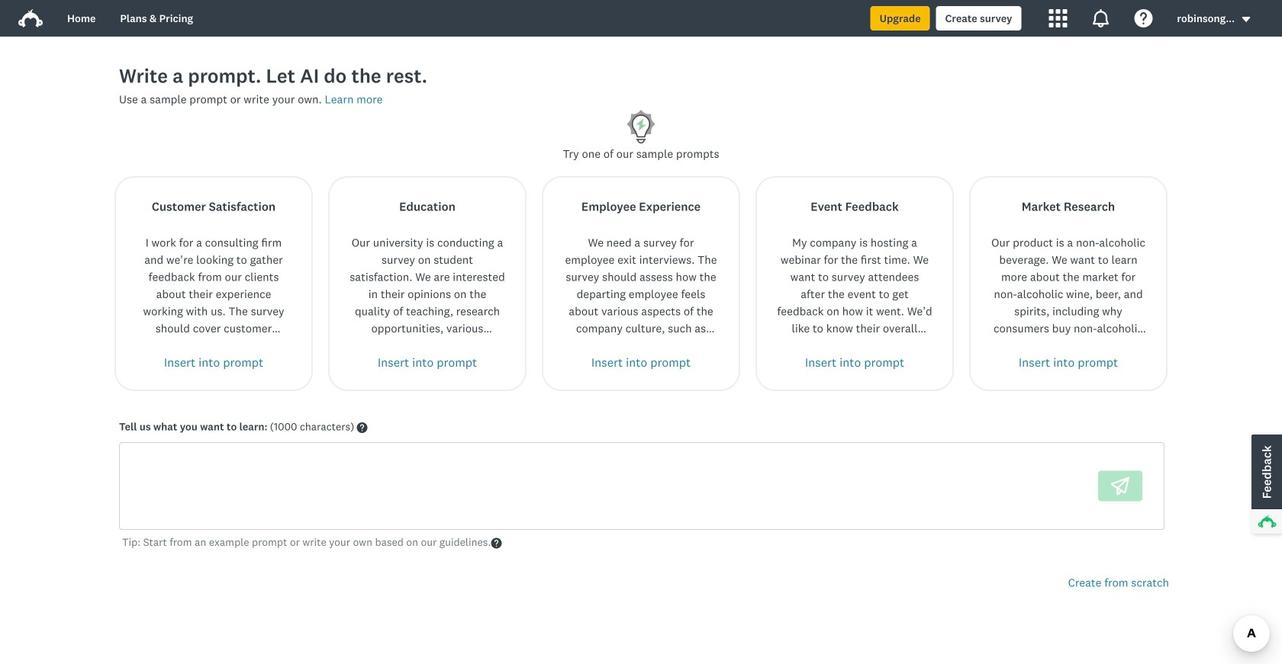 Task type: describe. For each thing, give the bounding box(es) containing it.
notification center icon image
[[1092, 9, 1110, 27]]

2 brand logo image from the top
[[18, 9, 43, 27]]

0 vertical spatial hover for help content image
[[357, 423, 368, 434]]

1 vertical spatial hover for help content image
[[491, 539, 502, 549]]



Task type: locate. For each thing, give the bounding box(es) containing it.
light bulb with lightning bolt inside showing a new idea image
[[623, 108, 659, 145]]

products icon image
[[1049, 9, 1067, 27], [1049, 9, 1067, 27]]

hover for help content image
[[357, 423, 368, 434], [491, 539, 502, 549]]

1 brand logo image from the top
[[18, 6, 43, 31]]

0 horizontal spatial hover for help content image
[[357, 423, 368, 434]]

help icon image
[[1135, 9, 1153, 27]]

1 horizontal spatial hover for help content image
[[491, 539, 502, 549]]

dropdown arrow icon image
[[1241, 14, 1252, 25], [1242, 17, 1250, 22]]

brand logo image
[[18, 6, 43, 31], [18, 9, 43, 27]]



Task type: vqa. For each thing, say whether or not it's contained in the screenshot.
Search image
no



